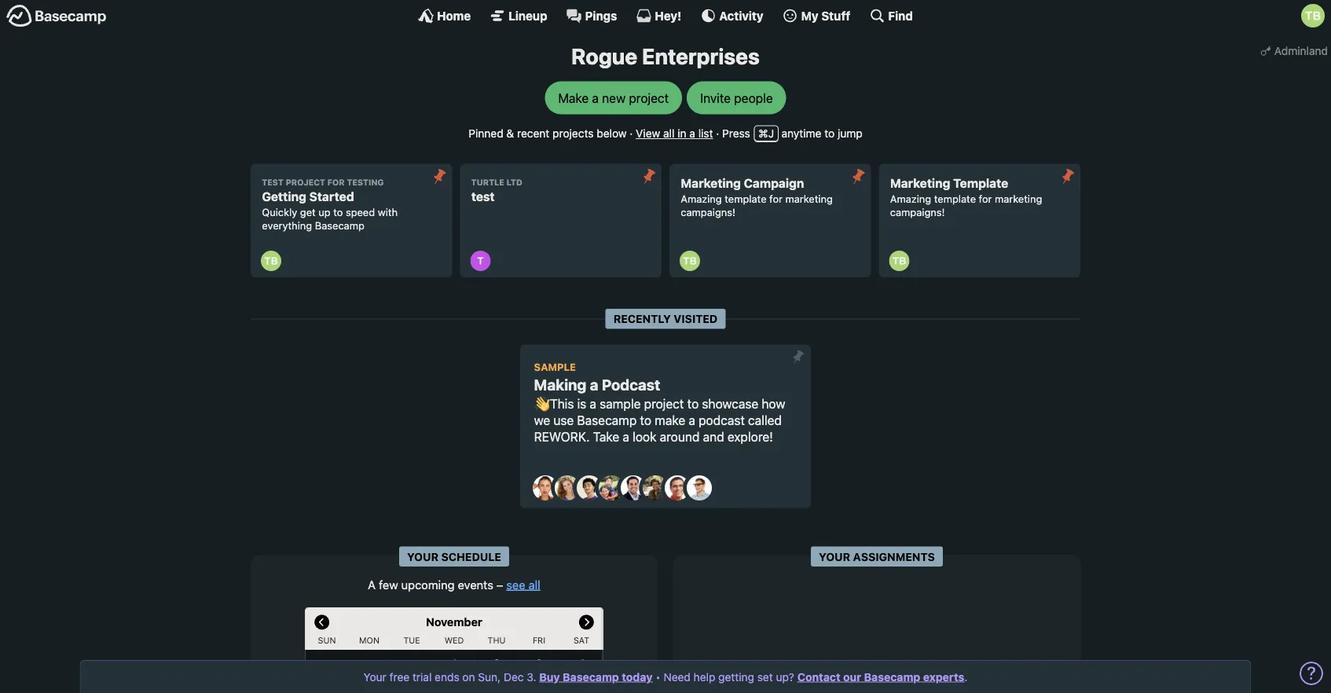 Task type: vqa. For each thing, say whether or not it's contained in the screenshot.
"few"
yes



Task type: locate. For each thing, give the bounding box(es) containing it.
marketing for template
[[995, 193, 1043, 205]]

marketing inside marketing campaign amazing template for marketing campaigns!
[[786, 193, 833, 205]]

basecamp right our
[[865, 671, 921, 684]]

template
[[954, 176, 1009, 191]]

upcoming
[[401, 578, 455, 592]]

dec
[[504, 671, 524, 684]]

my stuff button
[[783, 8, 851, 24]]

–
[[497, 578, 503, 592]]

anytime
[[782, 127, 822, 140]]

experts
[[924, 671, 965, 684]]

1 horizontal spatial for
[[770, 193, 783, 205]]

marketing campaign amazing template for marketing campaigns!
[[681, 176, 833, 218]]

project right new
[[629, 90, 669, 105]]

None submit
[[427, 164, 452, 189], [637, 164, 662, 189], [847, 164, 872, 189], [1056, 164, 1081, 189], [786, 345, 811, 370], [427, 164, 452, 189], [637, 164, 662, 189], [847, 164, 872, 189], [1056, 164, 1081, 189], [786, 345, 811, 370]]

0 horizontal spatial template
[[725, 193, 767, 205]]

2 marketing from the left
[[891, 176, 951, 191]]

make
[[558, 90, 589, 105]]

1 horizontal spatial marketing
[[891, 176, 951, 191]]

marketing inside marketing template amazing template for marketing campaigns!
[[995, 193, 1043, 205]]

my stuff
[[802, 9, 851, 22]]

1 amazing from the left
[[681, 193, 722, 205]]

j
[[769, 127, 775, 140]]

· press
[[716, 127, 751, 140]]

making
[[534, 376, 587, 393]]

1 · from the left
[[630, 127, 633, 140]]

0 horizontal spatial amazing
[[681, 193, 722, 205]]

contact
[[798, 671, 841, 684]]

press
[[723, 127, 751, 140]]

marketing down list
[[681, 176, 741, 191]]

getting
[[719, 671, 755, 684]]

project
[[629, 90, 669, 105], [644, 397, 684, 412]]

0 horizontal spatial all
[[529, 578, 541, 592]]

tim burton image for marketing campaign
[[680, 251, 701, 271]]

project
[[286, 178, 325, 187]]

2 horizontal spatial your
[[819, 550, 851, 563]]

all right see on the bottom of page
[[529, 578, 541, 592]]

all
[[664, 127, 675, 140], [529, 578, 541, 592]]

basecamp down sat
[[563, 671, 619, 684]]

1 horizontal spatial your
[[407, 550, 439, 563]]

tim burton image inside main 'element'
[[1302, 4, 1326, 28]]

· left the view
[[630, 127, 633, 140]]

1 tim burton image from the left
[[680, 251, 701, 271]]

⌘
[[759, 127, 769, 140]]

template
[[725, 193, 767, 205], [935, 193, 977, 205]]

recent
[[517, 127, 550, 140]]

campaigns! inside marketing campaign amazing template for marketing campaigns!
[[681, 206, 736, 218]]

help
[[694, 671, 716, 684]]

everything
[[262, 220, 312, 232]]

0 horizontal spatial campaigns!
[[681, 206, 736, 218]]

recently
[[614, 312, 671, 325]]

see all link
[[507, 578, 541, 592]]

started
[[309, 189, 354, 204]]

0 horizontal spatial for
[[328, 178, 345, 187]]

invite people link
[[687, 81, 787, 114]]

marketing left template
[[891, 176, 951, 191]]

· right list
[[716, 127, 720, 140]]

marketing inside marketing template amazing template for marketing campaigns!
[[891, 176, 951, 191]]

a left new
[[592, 90, 599, 105]]

to right up
[[334, 206, 343, 218]]

1 horizontal spatial campaigns!
[[891, 206, 945, 218]]

campaigns!
[[681, 206, 736, 218], [891, 206, 945, 218]]

victor cooper image
[[687, 476, 712, 501]]

2 amazing from the left
[[891, 193, 932, 205]]

jump
[[838, 127, 863, 140]]

1 marketing from the left
[[786, 193, 833, 205]]

0 vertical spatial tim burton image
[[1302, 4, 1326, 28]]

tim burton image
[[1302, 4, 1326, 28], [261, 251, 281, 271]]

2 template from the left
[[935, 193, 977, 205]]

template inside marketing template amazing template for marketing campaigns!
[[935, 193, 977, 205]]

marketing for campaign
[[786, 193, 833, 205]]

marketing down campaign
[[786, 193, 833, 205]]

cheryl walters image
[[555, 476, 580, 501]]

your for your assignments
[[819, 550, 851, 563]]

1 vertical spatial all
[[529, 578, 541, 592]]

amazing for marketing template
[[891, 193, 932, 205]]

for down template
[[979, 193, 993, 205]]

0 horizontal spatial ·
[[630, 127, 633, 140]]

tim burton image up adminland
[[1302, 4, 1326, 28]]

template down template
[[935, 193, 977, 205]]

to inside test project for testing getting started quickly get up to speed with everything basecamp
[[334, 206, 343, 218]]

use
[[554, 413, 574, 428]]

marketing down template
[[995, 193, 1043, 205]]

with
[[378, 206, 398, 218]]

project up make on the bottom of page
[[644, 397, 684, 412]]

people
[[735, 90, 773, 105]]

up
[[319, 206, 331, 218]]

marketing template amazing template for marketing campaigns!
[[891, 176, 1043, 218]]

for up started
[[328, 178, 345, 187]]

ltd
[[507, 178, 523, 187]]

activity
[[720, 9, 764, 22]]

take
[[593, 429, 620, 444]]

1 horizontal spatial amazing
[[891, 193, 932, 205]]

turtle ltd test
[[472, 178, 523, 204]]

a up around
[[689, 413, 696, 428]]

sample
[[534, 361, 576, 373]]

this
[[550, 397, 574, 412]]

podcast
[[699, 413, 745, 428]]

1 horizontal spatial template
[[935, 193, 977, 205]]

1 horizontal spatial marketing
[[995, 193, 1043, 205]]

mon
[[359, 636, 380, 646]]

marketing
[[681, 176, 741, 191], [891, 176, 951, 191]]

terry image
[[471, 251, 491, 271]]

your left free
[[364, 671, 387, 684]]

·
[[630, 127, 633, 140], [716, 127, 720, 140]]

1 campaigns! from the left
[[681, 206, 736, 218]]

2 marketing from the left
[[995, 193, 1043, 205]]

1 vertical spatial tim burton image
[[261, 251, 281, 271]]

basecamp inside sample making a podcast 👋 this is a sample project to showcase how we use basecamp to make a podcast called rework. take a look around and explore!
[[577, 413, 637, 428]]

1 template from the left
[[725, 193, 767, 205]]

amazing inside marketing template amazing template for marketing campaigns!
[[891, 193, 932, 205]]

lineup link
[[490, 8, 548, 24]]

1 marketing from the left
[[681, 176, 741, 191]]

2 tim burton image from the left
[[890, 251, 910, 271]]

amazing for marketing campaign
[[681, 193, 722, 205]]

.
[[965, 671, 968, 684]]

&
[[507, 127, 514, 140]]

2 campaigns! from the left
[[891, 206, 945, 218]]

0 horizontal spatial tim burton image
[[680, 251, 701, 271]]

activity link
[[701, 8, 764, 24]]

below
[[597, 127, 627, 140]]

0 horizontal spatial marketing
[[681, 176, 741, 191]]

make
[[655, 413, 686, 428]]

a
[[368, 578, 376, 592]]

all left in
[[664, 127, 675, 140]]

your up 'upcoming'
[[407, 550, 439, 563]]

1 vertical spatial project
[[644, 397, 684, 412]]

tim burton image for marketing template
[[890, 251, 910, 271]]

0 horizontal spatial marketing
[[786, 193, 833, 205]]

for down campaign
[[770, 193, 783, 205]]

tim burton image
[[680, 251, 701, 271], [890, 251, 910, 271]]

amazing inside marketing campaign amazing template for marketing campaigns!
[[681, 193, 722, 205]]

we
[[534, 413, 551, 428]]

for inside test project for testing getting started quickly get up to speed with everything basecamp
[[328, 178, 345, 187]]

campaigns! inside marketing template amazing template for marketing campaigns!
[[891, 206, 945, 218]]

your
[[407, 550, 439, 563], [819, 550, 851, 563], [364, 671, 387, 684]]

your left assignments
[[819, 550, 851, 563]]

nicole katz image
[[643, 476, 668, 501]]

a inside make a new project link
[[592, 90, 599, 105]]

test project for testing getting started quickly get up to speed with everything basecamp
[[262, 178, 398, 232]]

to up the look
[[640, 413, 652, 428]]

marketing inside marketing campaign amazing template for marketing campaigns!
[[681, 176, 741, 191]]

campaigns! for marketing template
[[891, 206, 945, 218]]

set
[[758, 671, 773, 684]]

1 horizontal spatial ·
[[716, 127, 720, 140]]

get
[[300, 206, 316, 218]]

find button
[[870, 8, 914, 24]]

to up podcast
[[688, 397, 699, 412]]

assignments
[[854, 550, 936, 563]]

home
[[437, 9, 471, 22]]

to
[[825, 127, 835, 140], [334, 206, 343, 218], [688, 397, 699, 412], [640, 413, 652, 428]]

jared davis image
[[577, 476, 602, 501]]

main element
[[0, 0, 1332, 31]]

basecamp down up
[[315, 220, 365, 232]]

basecamp up take at the left bottom of page
[[577, 413, 637, 428]]

tim burton image down everything
[[261, 251, 281, 271]]

template down campaign
[[725, 193, 767, 205]]

0 vertical spatial all
[[664, 127, 675, 140]]

for inside marketing campaign amazing template for marketing campaigns!
[[770, 193, 783, 205]]

template inside marketing campaign amazing template for marketing campaigns!
[[725, 193, 767, 205]]

1 horizontal spatial tim burton image
[[890, 251, 910, 271]]

👋
[[534, 397, 547, 412]]

1 horizontal spatial tim burton image
[[1302, 4, 1326, 28]]

basecamp
[[315, 220, 365, 232], [577, 413, 637, 428], [563, 671, 619, 684], [865, 671, 921, 684]]

for inside marketing template amazing template for marketing campaigns!
[[979, 193, 993, 205]]

2 horizontal spatial for
[[979, 193, 993, 205]]

marketing
[[786, 193, 833, 205], [995, 193, 1043, 205]]

testing
[[347, 178, 384, 187]]



Task type: describe. For each thing, give the bounding box(es) containing it.
sun
[[318, 636, 336, 646]]

how
[[762, 397, 786, 412]]

november
[[426, 616, 483, 630]]

pinned & recent projects below · view all in a list
[[469, 127, 713, 140]]

podcast
[[602, 376, 661, 393]]

josh fiske image
[[621, 476, 646, 501]]

sat
[[574, 636, 590, 646]]

a right is
[[590, 397, 597, 412]]

up?
[[776, 671, 795, 684]]

a right in
[[690, 127, 696, 140]]

invite
[[701, 90, 731, 105]]

marketing for marketing campaign
[[681, 176, 741, 191]]

for for marketing campaign
[[770, 193, 783, 205]]

test
[[262, 178, 284, 187]]

pings button
[[567, 8, 618, 24]]

annie bryan image
[[533, 476, 558, 501]]

campaign
[[744, 176, 805, 191]]

sample making a podcast 👋 this is a sample project to showcase how we use basecamp to make a podcast called rework. take a look around and explore!
[[534, 361, 786, 444]]

ends
[[435, 671, 460, 684]]

today
[[622, 671, 653, 684]]

trial
[[413, 671, 432, 684]]

0 vertical spatial project
[[629, 90, 669, 105]]

project inside sample making a podcast 👋 this is a sample project to showcase how we use basecamp to make a podcast called rework. take a look around and explore!
[[644, 397, 684, 412]]

basecamp inside test project for testing getting started quickly get up to speed with everything basecamp
[[315, 220, 365, 232]]

speed
[[346, 206, 375, 218]]

•
[[656, 671, 661, 684]]

0 horizontal spatial tim burton image
[[261, 251, 281, 271]]

switch accounts image
[[6, 4, 107, 28]]

quickly
[[262, 206, 297, 218]]

steve marsh image
[[665, 476, 690, 501]]

3.
[[527, 671, 537, 684]]

view
[[636, 127, 661, 140]]

home link
[[418, 8, 471, 24]]

visited
[[674, 312, 718, 325]]

⌘ j anytime to jump
[[759, 127, 863, 140]]

my
[[802, 9, 819, 22]]

hey!
[[655, 9, 682, 22]]

free
[[390, 671, 410, 684]]

recently visited
[[614, 312, 718, 325]]

contact our basecamp experts link
[[798, 671, 965, 684]]

to left jump
[[825, 127, 835, 140]]

your free trial ends on sun, dec  3. buy basecamp today • need help getting set up? contact our basecamp experts .
[[364, 671, 968, 684]]

campaigns! for marketing campaign
[[681, 206, 736, 218]]

template for template
[[935, 193, 977, 205]]

a left the look
[[623, 429, 630, 444]]

new
[[602, 90, 626, 105]]

adminland
[[1275, 44, 1329, 57]]

buy
[[540, 671, 560, 684]]

marketing for marketing template
[[891, 176, 951, 191]]

is
[[578, 397, 587, 412]]

need
[[664, 671, 691, 684]]

1 horizontal spatial all
[[664, 127, 675, 140]]

template for campaign
[[725, 193, 767, 205]]

for for marketing template
[[979, 193, 993, 205]]

pings
[[585, 9, 618, 22]]

in
[[678, 127, 687, 140]]

getting
[[262, 189, 307, 204]]

and
[[703, 429, 725, 444]]

2 · from the left
[[716, 127, 720, 140]]

make a new project
[[558, 90, 669, 105]]

few
[[379, 578, 398, 592]]

projects
[[553, 127, 594, 140]]

your assignments
[[819, 550, 936, 563]]

thu
[[488, 636, 506, 646]]

0 horizontal spatial your
[[364, 671, 387, 684]]

hey! button
[[636, 8, 682, 24]]

see
[[507, 578, 526, 592]]

make a new project link
[[545, 81, 683, 114]]

schedule
[[442, 550, 502, 563]]

buy basecamp today link
[[540, 671, 653, 684]]

rogue
[[572, 43, 638, 69]]

lineup
[[509, 9, 548, 22]]

events
[[458, 578, 494, 592]]

around
[[660, 429, 700, 444]]

enterprises
[[642, 43, 760, 69]]

turtle
[[472, 178, 505, 187]]

your for your schedule
[[407, 550, 439, 563]]

view all in a list link
[[636, 127, 713, 140]]

stuff
[[822, 9, 851, 22]]

explore!
[[728, 429, 774, 444]]

test
[[472, 189, 495, 204]]

a right making
[[590, 376, 599, 393]]

find
[[889, 9, 914, 22]]

adminland link
[[1258, 39, 1332, 62]]

wed
[[445, 636, 464, 646]]

rogue enterprises
[[572, 43, 760, 69]]

fri
[[533, 636, 546, 646]]

your schedule
[[407, 550, 502, 563]]

sample
[[600, 397, 641, 412]]

a few upcoming events – see all
[[368, 578, 541, 592]]

jennifer young image
[[599, 476, 624, 501]]

called
[[748, 413, 782, 428]]

pinned
[[469, 127, 504, 140]]

on
[[463, 671, 475, 684]]



